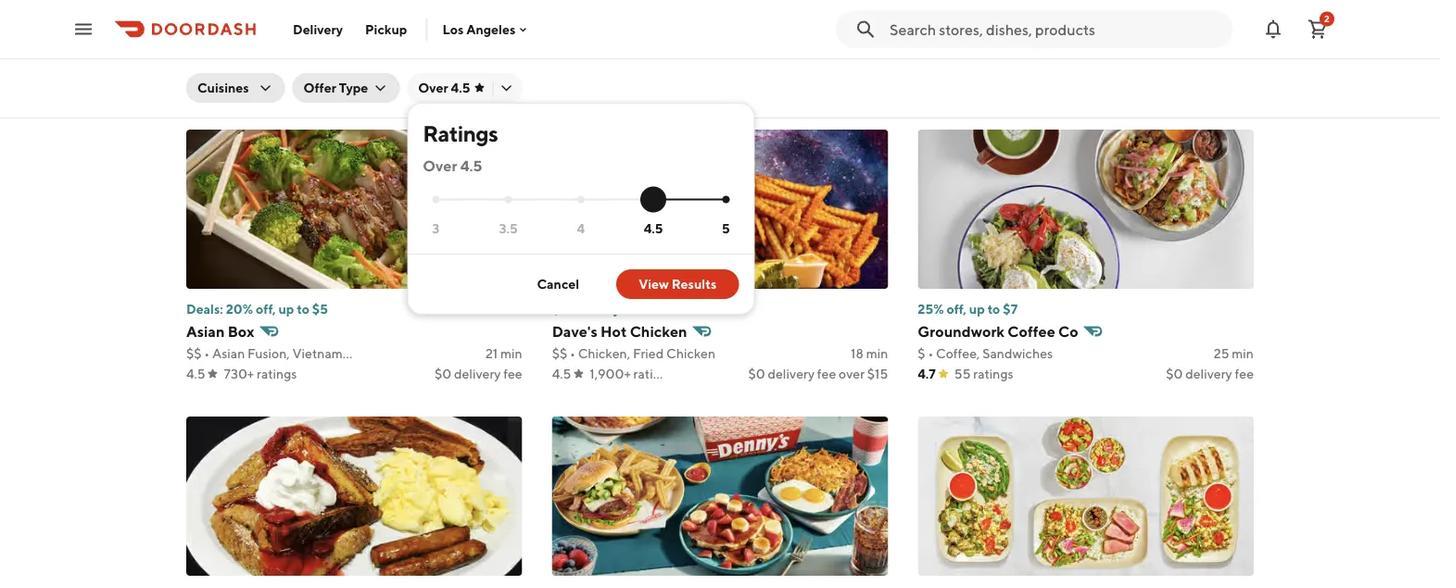 Task type: describe. For each thing, give the bounding box(es) containing it.
results
[[672, 277, 717, 292]]

deals: 20% off, up to $5
[[186, 302, 328, 317]]

1,000+
[[224, 79, 266, 95]]

smoothies,
[[651, 59, 717, 74]]

dessert
[[255, 59, 300, 74]]

to up vietnamese
[[297, 302, 310, 317]]

$0 delivery fee over $15
[[748, 367, 888, 382]]

min right 29
[[866, 59, 888, 74]]

1 vertical spatial over 4.5
[[423, 157, 482, 175]]

juice
[[578, 59, 609, 74]]

pitchoun bakery & café
[[186, 36, 349, 53]]

over 4.5 button
[[407, 73, 523, 103]]

1 items, open order cart image
[[1307, 18, 1329, 40]]

coffee
[[1008, 323, 1055, 341]]

lunch,
[[212, 59, 252, 74]]

730+
[[224, 367, 254, 382]]

Store search: begin typing to search for stores available on DoorDash text field
[[890, 19, 1222, 39]]

sandwiches
[[983, 346, 1053, 361]]

delivery up hot
[[572, 302, 620, 317]]

bars
[[612, 59, 638, 74]]

1 horizontal spatial $5
[[1004, 14, 1020, 30]]

22
[[483, 59, 498, 74]]

$0 for pitchoun bakery & café
[[435, 79, 451, 95]]

3.5
[[499, 221, 518, 236]]

los angeles
[[442, 22, 516, 37]]

delivery for dave's hot chicken
[[768, 367, 815, 382]]

0 vertical spatial asian
[[186, 323, 225, 341]]

delivery for pitchoun bakery & café
[[454, 79, 501, 95]]

$0 for dave's hot chicken
[[748, 367, 765, 382]]

26
[[1214, 59, 1229, 74]]

save
[[258, 14, 285, 30]]

5 stars and over image
[[722, 196, 730, 203]]

3
[[432, 221, 440, 236]]

over 4.5 inside button
[[418, 80, 470, 95]]

$0 delivery fee up hot
[[552, 302, 642, 317]]

fusion,
[[248, 346, 290, 361]]

$
[[918, 346, 925, 361]]

1,000+ ratings
[[224, 79, 309, 95]]

• for groundwork coffee co
[[928, 346, 934, 361]]

0 vertical spatial chicken
[[630, 323, 687, 341]]

bowls
[[749, 59, 784, 74]]

1,900+
[[590, 367, 631, 382]]

cuisines button
[[186, 73, 285, 103]]

basil & cheese cafe
[[918, 36, 1083, 53]]

$0 delivery fee for pitchoun bakery & café
[[435, 79, 522, 95]]

$0 delivery fee for groundwork coffee co
[[1166, 367, 1254, 382]]

los
[[442, 22, 464, 37]]

type
[[339, 80, 368, 95]]

open menu image
[[72, 18, 95, 40]]

groundwork
[[918, 323, 1005, 341]]

4 stars and over image
[[577, 196, 585, 203]]

1 vertical spatial chicken
[[666, 346, 716, 361]]

$$ for &
[[186, 59, 202, 74]]

$0 for asian box
[[435, 367, 451, 382]]

dave's hot chicken
[[552, 323, 687, 341]]

los angeles button
[[442, 22, 530, 37]]

$$ • lunch, dessert
[[186, 59, 300, 74]]

off, for groundwork
[[947, 302, 967, 317]]

2 button
[[1299, 11, 1336, 48]]

breakfast
[[978, 59, 1034, 74]]

cancel button
[[515, 270, 602, 299]]

22 min
[[483, 59, 522, 74]]

$ • coffee, sandwiches
[[918, 346, 1053, 361]]

$$ for chicken
[[552, 346, 567, 361]]

pitchoun
[[186, 36, 249, 53]]

min for co
[[1232, 346, 1254, 361]]

bakery
[[252, 36, 300, 53]]

$$ • asian fusion, vietnamese
[[186, 346, 363, 361]]

fee up the dave's hot chicken
[[623, 302, 642, 317]]

25
[[1214, 346, 1229, 361]]

4
[[577, 221, 585, 236]]

18 min
[[851, 346, 888, 361]]

3.5 stars and over image
[[505, 196, 512, 203]]

1,900+ ratings
[[590, 367, 674, 382]]

off, for basil
[[948, 14, 968, 30]]

$0 for groundwork coffee co
[[1166, 367, 1183, 382]]

ratings
[[423, 120, 498, 146]]

• for basil & cheese cafe
[[936, 59, 941, 74]]

55
[[954, 367, 971, 382]]

2
[[1324, 13, 1330, 24]]

4.5 down "ratings"
[[460, 157, 482, 175]]

$$ for cheese
[[918, 59, 933, 74]]

4.6
[[186, 79, 205, 95]]

fee for pitchoun bakery & café
[[503, 79, 522, 95]]

spend $20, save $3
[[186, 14, 303, 30]]

box
[[228, 323, 254, 341]]

coffee,
[[936, 346, 980, 361]]

notification bell image
[[1262, 18, 1285, 40]]

29
[[848, 59, 864, 74]]

2 horizontal spatial &
[[964, 36, 974, 53]]

to for basil
[[989, 14, 1002, 30]]

$20,
[[228, 14, 256, 30]]

0 horizontal spatial $5
[[312, 302, 328, 317]]

over
[[839, 367, 865, 382]]

min right 21
[[500, 346, 522, 361]]

view results button
[[616, 270, 739, 299]]

25 min
[[1214, 346, 1254, 361]]

3 stars and over image
[[432, 196, 440, 203]]

29 min
[[848, 59, 888, 74]]

hot
[[601, 323, 627, 341]]

offer type
[[303, 80, 368, 95]]

cheese
[[977, 36, 1038, 53]]

vietnamese
[[292, 346, 363, 361]]



Task type: vqa. For each thing, say whether or not it's contained in the screenshot.
Dave's Hot Chicken
yes



Task type: locate. For each thing, give the bounding box(es) containing it.
$0 delivery fee down 22
[[435, 79, 522, 95]]

ratings for box
[[257, 367, 297, 382]]

$0
[[435, 79, 451, 95], [552, 302, 569, 317], [435, 367, 451, 382], [748, 367, 765, 382], [1166, 367, 1183, 382]]

$15
[[867, 367, 888, 382]]

spend
[[186, 14, 225, 30]]

$0 delivery fee down "25"
[[1166, 367, 1254, 382]]

• up 4.6
[[204, 59, 210, 74]]

ratings for hot
[[634, 367, 674, 382]]

over inside button
[[418, 80, 448, 95]]

21
[[486, 346, 498, 361]]

ratings down "$$ • asian fusion, vietnamese"
[[257, 367, 297, 382]]

cafe
[[1041, 36, 1083, 53]]

min right 26
[[1232, 59, 1254, 74]]

fee down 21 min
[[503, 367, 522, 382]]

• for pitchoun bakery & café
[[204, 59, 210, 74]]

$5
[[1004, 14, 1020, 30], [312, 302, 328, 317]]

pickup button
[[354, 14, 418, 44]]

ratings for coffee
[[973, 367, 1014, 382]]

up up groundwork
[[969, 302, 985, 317]]

chicken right fried
[[666, 346, 716, 361]]

min right "25"
[[1232, 346, 1254, 361]]

asian up 730+
[[212, 346, 245, 361]]

delivery
[[454, 79, 501, 95], [572, 302, 620, 317], [454, 367, 501, 382], [768, 367, 815, 382], [1186, 367, 1232, 382]]

$$ up 4.6
[[186, 59, 202, 74]]

18
[[851, 346, 864, 361]]

55 ratings
[[954, 367, 1014, 382]]

fried
[[633, 346, 664, 361]]

angeles
[[466, 22, 516, 37]]

ratings
[[269, 79, 309, 95], [257, 367, 297, 382], [634, 367, 674, 382], [973, 367, 1014, 382]]

4.5 left 730+
[[186, 367, 205, 382]]

• down asian box
[[204, 346, 210, 361]]

groundwork coffee co
[[918, 323, 1078, 341]]

to up basil & cheese cafe
[[989, 14, 1002, 30]]

1 vertical spatial asian
[[212, 346, 245, 361]]

1 horizontal spatial 20%
[[918, 14, 945, 30]]

ratings down fried
[[634, 367, 674, 382]]

ratings down $ • coffee, sandwiches
[[973, 367, 1014, 382]]

$$ left juice
[[552, 59, 567, 74]]

min for cheese
[[1232, 59, 1254, 74]]

fee for asian box
[[503, 367, 522, 382]]

over 4.5 down "ratings"
[[423, 157, 482, 175]]

delivery down 21
[[454, 367, 501, 382]]

• for dave's hot chicken
[[570, 346, 575, 361]]

4.5 up view
[[644, 221, 663, 236]]

4.5 inside button
[[451, 80, 470, 95]]

to for groundwork
[[988, 302, 1000, 317]]

25%
[[918, 302, 944, 317]]

$$ • cafe, breakfast
[[918, 59, 1034, 74]]

cuisines
[[197, 80, 249, 95]]

off,
[[948, 14, 968, 30], [256, 302, 276, 317], [947, 302, 967, 317]]

chicken
[[630, 323, 687, 341], [666, 346, 716, 361]]

$5 up vietnamese
[[312, 302, 328, 317]]

asian box
[[186, 323, 254, 341]]

café
[[316, 36, 349, 53]]

730+ ratings
[[224, 367, 297, 382]]

$$ down asian box
[[186, 346, 202, 361]]

min for &
[[500, 59, 522, 74]]

chicken up fried
[[630, 323, 687, 341]]

0 vertical spatial over 4.5
[[418, 80, 470, 95]]

& down '20% off, up to $5'
[[964, 36, 974, 53]]

chicken,
[[578, 346, 630, 361]]

& right bars
[[641, 59, 649, 74]]

deals:
[[186, 302, 223, 317]]

$$ • juice bars & smoothies, acai bowls
[[552, 59, 784, 74]]

fee down 25 min
[[1235, 367, 1254, 382]]

delivery button
[[282, 14, 354, 44]]

21 min
[[486, 346, 522, 361]]

20% off, up to $5
[[918, 14, 1020, 30]]

$7
[[1003, 302, 1018, 317]]

1 vertical spatial over
[[423, 157, 457, 175]]

fee for dave's hot chicken
[[817, 367, 836, 382]]

view results
[[639, 277, 717, 292]]

asian down deals:
[[186, 323, 225, 341]]

up for basil
[[970, 14, 986, 30]]

26 min
[[1214, 59, 1254, 74]]

min right 22
[[500, 59, 522, 74]]

up up basil & cheese cafe
[[970, 14, 986, 30]]

delivery left over
[[768, 367, 815, 382]]

ratings for bakery
[[269, 79, 309, 95]]

co
[[1058, 323, 1078, 341]]

up up "$$ • asian fusion, vietnamese"
[[278, 302, 294, 317]]

cafe,
[[944, 59, 975, 74]]

over
[[418, 80, 448, 95], [423, 157, 457, 175]]

fee for groundwork coffee co
[[1235, 367, 1254, 382]]

cancel
[[537, 277, 579, 292]]

20% up basil
[[918, 14, 945, 30]]

off, up 'fusion,'
[[256, 302, 276, 317]]

$$ down basil
[[918, 59, 933, 74]]

•
[[204, 59, 210, 74], [570, 59, 575, 74], [936, 59, 941, 74], [204, 346, 210, 361], [570, 346, 575, 361], [928, 346, 934, 361]]

5
[[722, 221, 730, 236]]

20%
[[918, 14, 945, 30], [226, 302, 253, 317]]

&
[[303, 36, 313, 53], [964, 36, 974, 53], [641, 59, 649, 74]]

1 vertical spatial 20%
[[226, 302, 253, 317]]

$5 up cheese
[[1004, 14, 1020, 30]]

offer type button
[[292, 73, 400, 103]]

• down the dave's
[[570, 346, 575, 361]]

4.5 down the dave's
[[552, 367, 571, 382]]

acai
[[720, 59, 746, 74]]

0 vertical spatial 20%
[[918, 14, 945, 30]]

25% off, up to $7
[[918, 302, 1018, 317]]

4.7
[[918, 367, 936, 382]]

$0 delivery fee down 21
[[435, 367, 522, 382]]

$0 delivery fee for asian box
[[435, 367, 522, 382]]

offer
[[303, 80, 336, 95]]

0 horizontal spatial 20%
[[226, 302, 253, 317]]

asian
[[186, 323, 225, 341], [212, 346, 245, 361]]

up
[[970, 14, 986, 30], [278, 302, 294, 317], [969, 302, 985, 317]]

$$ down the dave's
[[552, 346, 567, 361]]

4.5
[[451, 80, 470, 95], [460, 157, 482, 175], [644, 221, 663, 236], [186, 367, 205, 382], [552, 367, 571, 382]]

ratings down dessert
[[269, 79, 309, 95]]

fee left over
[[817, 367, 836, 382]]

$0 delivery fee
[[435, 79, 522, 95], [552, 302, 642, 317], [435, 367, 522, 382], [1166, 367, 1254, 382]]

• right the $
[[928, 346, 934, 361]]

over up "ratings"
[[418, 80, 448, 95]]

delivery for groundwork coffee co
[[1186, 367, 1232, 382]]

fee down 22 min
[[503, 79, 522, 95]]

off, up groundwork
[[947, 302, 967, 317]]

0 vertical spatial $5
[[1004, 14, 1020, 30]]

0 horizontal spatial &
[[303, 36, 313, 53]]

min for chicken
[[866, 346, 888, 361]]

fee
[[503, 79, 522, 95], [623, 302, 642, 317], [503, 367, 522, 382], [817, 367, 836, 382], [1235, 367, 1254, 382]]

4.5 up "ratings"
[[451, 80, 470, 95]]

$$ • chicken, fried chicken
[[552, 346, 716, 361]]

delivery
[[293, 21, 343, 37]]

• for asian box
[[204, 346, 210, 361]]

20% up box
[[226, 302, 253, 317]]

delivery down "25"
[[1186, 367, 1232, 382]]

min right 18 on the bottom right of the page
[[866, 346, 888, 361]]

0 vertical spatial over
[[418, 80, 448, 95]]

& left café
[[303, 36, 313, 53]]

dave's
[[552, 323, 598, 341]]

over up 3 stars and over icon on the left top
[[423, 157, 457, 175]]

• left cafe,
[[936, 59, 941, 74]]

1 horizontal spatial &
[[641, 59, 649, 74]]

delivery for asian box
[[454, 367, 501, 382]]

over 4.5 up "ratings"
[[418, 80, 470, 95]]

delivery down 22
[[454, 79, 501, 95]]

up for groundwork
[[969, 302, 985, 317]]

off, up basil
[[948, 14, 968, 30]]

• left juice
[[570, 59, 575, 74]]

$3
[[288, 14, 303, 30]]

1 vertical spatial $5
[[312, 302, 328, 317]]

basil
[[918, 36, 961, 53]]

pickup
[[365, 21, 407, 37]]

to
[[989, 14, 1002, 30], [297, 302, 310, 317], [988, 302, 1000, 317]]

to left $7
[[988, 302, 1000, 317]]

view
[[639, 277, 669, 292]]



